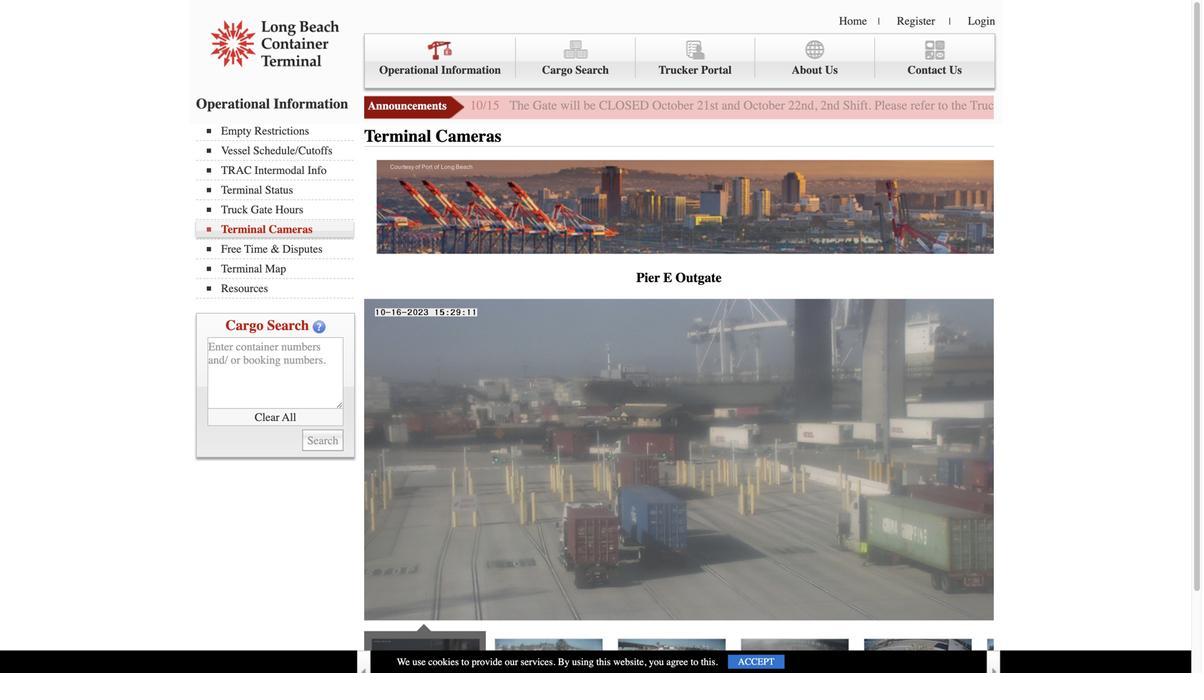 Task type: locate. For each thing, give the bounding box(es) containing it.
2 horizontal spatial to
[[939, 98, 949, 113]]

terminal
[[364, 126, 432, 146], [221, 183, 262, 197], [221, 223, 266, 236], [221, 262, 262, 275]]

cargo down resources
[[226, 317, 264, 334]]

1 vertical spatial operational information
[[196, 96, 349, 112]]

cargo
[[542, 63, 573, 77], [226, 317, 264, 334]]

status
[[265, 183, 293, 197]]

information up 10/15
[[442, 63, 501, 77]]

resources link
[[207, 282, 354, 295]]

clear
[[255, 410, 280, 424]]

shift.
[[844, 98, 872, 113]]

1 horizontal spatial cargo
[[542, 63, 573, 77]]

contact
[[908, 63, 947, 77]]

terminal status link
[[207, 183, 354, 197]]

operational information link
[[365, 38, 516, 78]]

|
[[878, 16, 880, 27], [949, 16, 951, 27]]

cargo up will
[[542, 63, 573, 77]]

0 vertical spatial operational information
[[379, 63, 501, 77]]

1 vertical spatial hours
[[276, 203, 304, 216]]

us
[[826, 63, 838, 77], [950, 63, 963, 77]]

to left the
[[939, 98, 949, 113]]

10/15 the gate will be closed october 21st and october 22nd, 2nd shift. please refer to the truck gate hours web page for further gate d
[[470, 98, 1203, 113]]

trucker portal
[[659, 63, 732, 77]]

None submit
[[302, 430, 344, 451]]

trucker
[[659, 63, 699, 77]]

0 horizontal spatial menu bar
[[196, 123, 361, 299]]

about us
[[792, 63, 838, 77]]

our
[[505, 656, 518, 668]]

truck down trac
[[221, 203, 248, 216]]

0 horizontal spatial cargo search
[[226, 317, 309, 334]]

e
[[664, 270, 673, 285]]

1 horizontal spatial menu bar
[[364, 33, 996, 88]]

us for contact us
[[950, 63, 963, 77]]

agree
[[667, 656, 689, 668]]

login link
[[969, 14, 996, 28]]

0 horizontal spatial search
[[267, 317, 309, 334]]

1 vertical spatial cameras
[[269, 223, 313, 236]]

empty restrictions vessel schedule/cutoffs trac intermodal info terminal status truck gate hours terminal cameras free time & disputes terminal map resources
[[221, 124, 333, 295]]

outgate
[[676, 270, 722, 285]]

information up restrictions at the left top of the page
[[274, 96, 349, 112]]

hours left web
[[1032, 98, 1063, 113]]

1 horizontal spatial |
[[949, 16, 951, 27]]

clear all button
[[208, 409, 344, 426]]

will
[[561, 98, 581, 113]]

page
[[1091, 98, 1116, 113]]

1 horizontal spatial search
[[576, 63, 609, 77]]

further
[[1137, 98, 1172, 113]]

the
[[510, 98, 530, 113]]

hours inside empty restrictions vessel schedule/cutoffs trac intermodal info terminal status truck gate hours terminal cameras free time & disputes terminal map resources
[[276, 203, 304, 216]]

terminal up free
[[221, 223, 266, 236]]

us inside "link"
[[826, 63, 838, 77]]

map
[[265, 262, 286, 275]]

register link
[[898, 14, 936, 28]]

portal
[[702, 63, 732, 77]]

1 vertical spatial operational
[[196, 96, 270, 112]]

1 horizontal spatial gate
[[533, 98, 558, 113]]

0 vertical spatial operational
[[379, 63, 439, 77]]

0 horizontal spatial gate
[[251, 203, 273, 216]]

1 horizontal spatial hours
[[1032, 98, 1063, 113]]

search down resources link
[[267, 317, 309, 334]]

2 us from the left
[[950, 63, 963, 77]]

hours up terminal cameras link
[[276, 203, 304, 216]]

| right the home "link" at the right top
[[878, 16, 880, 27]]

menu bar
[[364, 33, 996, 88], [196, 123, 361, 299]]

truck inside empty restrictions vessel schedule/cutoffs trac intermodal info terminal status truck gate hours terminal cameras free time & disputes terminal map resources
[[221, 203, 248, 216]]

operational information up announcements
[[379, 63, 501, 77]]

login
[[969, 14, 996, 28]]

gate
[[1175, 98, 1197, 113]]

1 horizontal spatial us
[[950, 63, 963, 77]]

1 horizontal spatial operational
[[379, 63, 439, 77]]

terminal down announcements
[[364, 126, 432, 146]]

2nd
[[821, 98, 840, 113]]

use
[[413, 656, 426, 668]]

truck gate hours link
[[207, 203, 354, 216]]

1 us from the left
[[826, 63, 838, 77]]

you
[[649, 656, 664, 668]]

terminal map link
[[207, 262, 354, 275]]

operational information up "empty restrictions" link
[[196, 96, 349, 112]]

0 vertical spatial cameras
[[436, 126, 502, 146]]

to left provide
[[462, 656, 469, 668]]

cameras inside empty restrictions vessel schedule/cutoffs trac intermodal info terminal status truck gate hours terminal cameras free time & disputes terminal map resources
[[269, 223, 313, 236]]

october left 21st
[[653, 98, 694, 113]]

1 vertical spatial menu bar
[[196, 123, 361, 299]]

0 horizontal spatial cameras
[[269, 223, 313, 236]]

this
[[597, 656, 611, 668]]

22nd,
[[789, 98, 818, 113]]

1 horizontal spatial cameras
[[436, 126, 502, 146]]

operational information
[[379, 63, 501, 77], [196, 96, 349, 112]]

10/15
[[470, 98, 500, 113]]

to left this.
[[691, 656, 699, 668]]

truck
[[971, 98, 1001, 113], [221, 203, 248, 216]]

0 horizontal spatial operational information
[[196, 96, 349, 112]]

cargo search up will
[[542, 63, 609, 77]]

0 vertical spatial cargo search
[[542, 63, 609, 77]]

1 horizontal spatial information
[[442, 63, 501, 77]]

0 vertical spatial menu bar
[[364, 33, 996, 88]]

cargo search down resources link
[[226, 317, 309, 334]]

to
[[939, 98, 949, 113], [462, 656, 469, 668], [691, 656, 699, 668]]

cameras down 10/15
[[436, 126, 502, 146]]

0 vertical spatial truck
[[971, 98, 1001, 113]]

all
[[282, 410, 297, 424]]

1 vertical spatial information
[[274, 96, 349, 112]]

1 horizontal spatial operational information
[[379, 63, 501, 77]]

pier e outgate
[[637, 270, 722, 285]]

1 vertical spatial cargo
[[226, 317, 264, 334]]

vessel
[[221, 144, 251, 157]]

1 horizontal spatial october
[[744, 98, 786, 113]]

0 horizontal spatial truck
[[221, 203, 248, 216]]

accept
[[738, 656, 775, 667]]

cameras
[[436, 126, 502, 146], [269, 223, 313, 236]]

website,
[[614, 656, 647, 668]]

october
[[653, 98, 694, 113], [744, 98, 786, 113]]

hours
[[1032, 98, 1063, 113], [276, 203, 304, 216]]

| left login
[[949, 16, 951, 27]]

about
[[792, 63, 823, 77]]

0 vertical spatial cargo
[[542, 63, 573, 77]]

truck right the
[[971, 98, 1001, 113]]

the
[[952, 98, 968, 113]]

0 horizontal spatial information
[[274, 96, 349, 112]]

0 horizontal spatial hours
[[276, 203, 304, 216]]

operational up empty
[[196, 96, 270, 112]]

terminal cameras link
[[207, 223, 354, 236]]

gate
[[533, 98, 558, 113], [1004, 98, 1029, 113], [251, 203, 273, 216]]

operational up announcements
[[379, 63, 439, 77]]

0 horizontal spatial us
[[826, 63, 838, 77]]

operational
[[379, 63, 439, 77], [196, 96, 270, 112]]

0 vertical spatial information
[[442, 63, 501, 77]]

intermodal
[[255, 164, 305, 177]]

0 horizontal spatial |
[[878, 16, 880, 27]]

information
[[442, 63, 501, 77], [274, 96, 349, 112]]

1 horizontal spatial cargo search
[[542, 63, 609, 77]]

1 horizontal spatial to
[[691, 656, 699, 668]]

time
[[244, 242, 268, 256]]

we use cookies to provide our services. by using this website, you agree to this.
[[397, 656, 718, 668]]

1 vertical spatial cargo search
[[226, 317, 309, 334]]

october right the and
[[744, 98, 786, 113]]

be
[[584, 98, 596, 113]]

terminal down trac
[[221, 183, 262, 197]]

1 vertical spatial search
[[267, 317, 309, 334]]

search up be
[[576, 63, 609, 77]]

provide
[[472, 656, 503, 668]]

cameras up the free time & disputes link
[[269, 223, 313, 236]]

0 horizontal spatial october
[[653, 98, 694, 113]]

search
[[576, 63, 609, 77], [267, 317, 309, 334]]

trucker portal link
[[636, 38, 756, 78]]

1 vertical spatial truck
[[221, 203, 248, 216]]

information inside menu bar
[[442, 63, 501, 77]]

0 horizontal spatial cargo
[[226, 317, 264, 334]]

us right contact
[[950, 63, 963, 77]]

us right about
[[826, 63, 838, 77]]

home link
[[840, 14, 868, 28]]

cargo search
[[542, 63, 609, 77], [226, 317, 309, 334]]



Task type: vqa. For each thing, say whether or not it's contained in the screenshot.
submit
yes



Task type: describe. For each thing, give the bounding box(es) containing it.
resources
[[221, 282, 268, 295]]

1 october from the left
[[653, 98, 694, 113]]

restrictions
[[255, 124, 309, 137]]

Enter container numbers and/ or booking numbers.  text field
[[208, 337, 344, 409]]

contact us
[[908, 63, 963, 77]]

please
[[875, 98, 908, 113]]

schedule/cutoffs
[[253, 144, 333, 157]]

contact us link
[[876, 38, 995, 78]]

2 | from the left
[[949, 16, 951, 27]]

info
[[308, 164, 327, 177]]

and
[[722, 98, 741, 113]]

for
[[1119, 98, 1134, 113]]

disputes
[[283, 242, 323, 256]]

0 vertical spatial search
[[576, 63, 609, 77]]

2 horizontal spatial gate
[[1004, 98, 1029, 113]]

cargo search link
[[516, 38, 636, 78]]

closed
[[599, 98, 650, 113]]

21st
[[697, 98, 719, 113]]

pier
[[637, 270, 661, 285]]

refer
[[911, 98, 936, 113]]

free time & disputes link
[[207, 242, 354, 256]]

vessel schedule/cutoffs link
[[207, 144, 354, 157]]

free
[[221, 242, 242, 256]]

operational information inside operational information link
[[379, 63, 501, 77]]

&
[[271, 242, 280, 256]]

us for about us
[[826, 63, 838, 77]]

0 horizontal spatial operational
[[196, 96, 270, 112]]

menu bar containing operational information
[[364, 33, 996, 88]]

web
[[1067, 98, 1088, 113]]

1 horizontal spatial truck
[[971, 98, 1001, 113]]

by
[[558, 656, 570, 668]]

terminal up resources
[[221, 262, 262, 275]]

terminal cameras
[[364, 126, 502, 146]]

empty
[[221, 124, 252, 137]]

trac
[[221, 164, 252, 177]]

clear all
[[255, 410, 297, 424]]

register
[[898, 14, 936, 28]]

operational inside menu bar
[[379, 63, 439, 77]]

cookies
[[429, 656, 459, 668]]

0 horizontal spatial to
[[462, 656, 469, 668]]

announcements
[[368, 99, 447, 112]]

we
[[397, 656, 410, 668]]

using
[[572, 656, 594, 668]]

accept button
[[728, 655, 785, 669]]

menu bar containing empty restrictions
[[196, 123, 361, 299]]

services.
[[521, 656, 556, 668]]

home
[[840, 14, 868, 28]]

this.
[[701, 656, 718, 668]]

trac intermodal info link
[[207, 164, 354, 177]]

d
[[1200, 98, 1203, 113]]

gate inside empty restrictions vessel schedule/cutoffs trac intermodal info terminal status truck gate hours terminal cameras free time & disputes terminal map resources
[[251, 203, 273, 216]]

about us link
[[756, 38, 876, 78]]

0 vertical spatial hours
[[1032, 98, 1063, 113]]

empty restrictions link
[[207, 124, 354, 137]]

2 october from the left
[[744, 98, 786, 113]]

1 | from the left
[[878, 16, 880, 27]]



